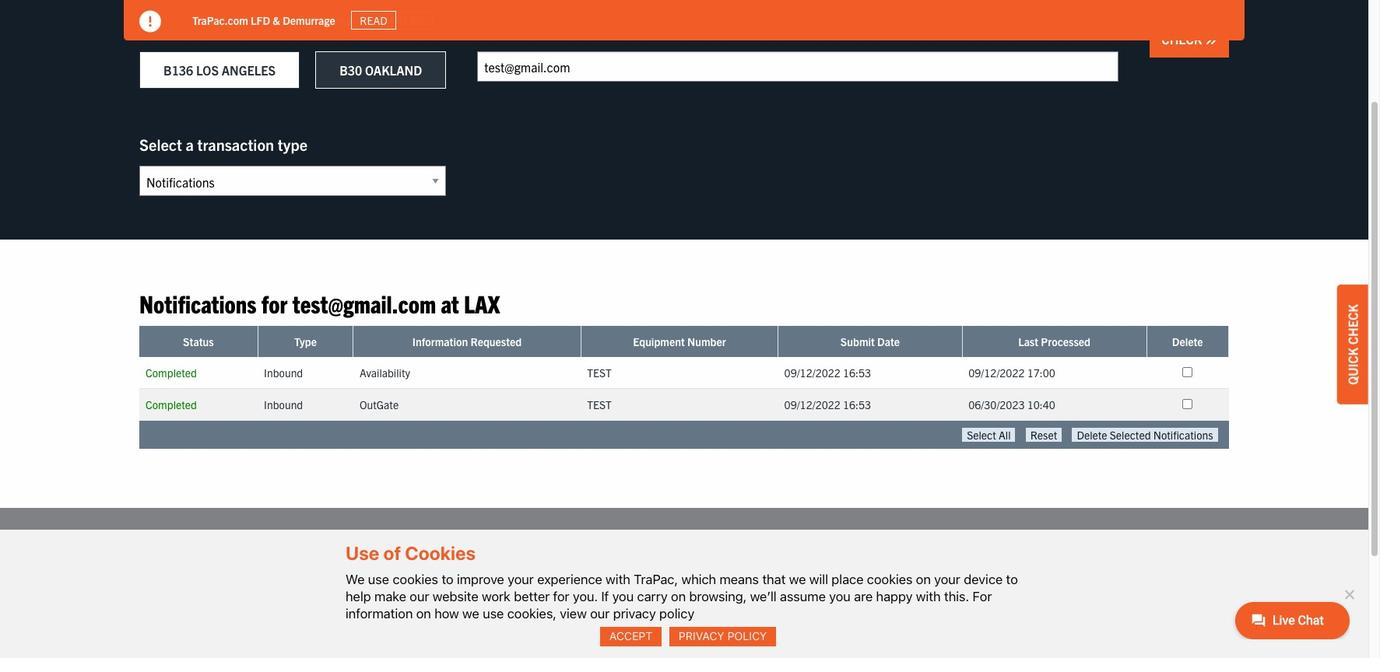 Task type: describe. For each thing, give the bounding box(es) containing it.
0 vertical spatial use
[[368, 572, 389, 588]]

2 your from the left
[[935, 572, 961, 588]]

policy
[[660, 607, 695, 622]]

equipment
[[633, 335, 685, 349]]

accessible
[[277, 13, 328, 27]]

&
[[273, 13, 280, 27]]

Email Address email field
[[478, 51, 1119, 82]]

lfd
[[251, 13, 270, 27]]

information
[[413, 335, 468, 349]]

demurrage
[[283, 13, 336, 27]]

solid image inside check button
[[1206, 33, 1218, 46]]

make
[[375, 589, 407, 605]]

1 horizontal spatial on
[[671, 589, 686, 605]]

trapac.com
[[192, 13, 248, 27]]

32
[[573, 593, 588, 608]]

2722
[[875, 603, 904, 618]]

privacy
[[679, 630, 725, 644]]

0 horizontal spatial our
[[410, 589, 430, 605]]

notifications for test@gmail.com at lax
[[139, 288, 500, 319]]

submit date
[[841, 335, 900, 349]]

06/30/2023 10:40
[[969, 398, 1056, 412]]

10:40
[[1028, 398, 1056, 412]]

equipment number
[[633, 335, 726, 349]]

quick check
[[1346, 305, 1361, 385]]

cookies,
[[508, 607, 557, 622]]

website
[[433, 589, 479, 605]]

1 cookies from the left
[[393, 572, 438, 588]]

completed for availability
[[146, 366, 197, 380]]

street
[[569, 573, 601, 588]]

availability
[[360, 366, 410, 380]]

select for select a terminal
[[139, 20, 182, 40]]

1 you from the left
[[613, 589, 634, 605]]

status
[[183, 335, 214, 349]]

1 vertical spatial with
[[916, 589, 941, 605]]

policy
[[728, 630, 767, 644]]

that
[[763, 572, 786, 588]]

b136
[[164, 62, 193, 78]]

lax
[[464, 288, 500, 319]]

select a transaction type
[[139, 135, 308, 154]]

2 horizontal spatial on
[[916, 572, 931, 588]]

06/30/2023
[[969, 398, 1025, 412]]

will
[[810, 572, 829, 588]]

0 horizontal spatial with
[[606, 572, 631, 588]]

09/12/2022 16:53 for 06/30/2023 10:40
[[785, 398, 872, 412]]

09/12/2022 for 06/30/2023 10:40
[[785, 398, 841, 412]]

of
[[383, 543, 401, 565]]

number
[[688, 335, 726, 349]]

we
[[346, 572, 365, 588]]

happy
[[877, 589, 913, 605]]

service:
[[778, 603, 821, 618]]

accept
[[610, 630, 653, 644]]

quick
[[1346, 348, 1361, 385]]

read link for oak - import not accessible meaning
[[388, 11, 433, 30]]

select for select a transaction type
[[139, 135, 182, 154]]

0 horizontal spatial we
[[463, 607, 480, 622]]

09/12/2022 17:00
[[969, 366, 1056, 380]]

completed for outgate
[[146, 398, 197, 412]]

inbound for outgate
[[264, 398, 303, 412]]

berth
[[516, 593, 546, 608]]

browsing,
[[690, 589, 747, 605]]

2800 7th street berth 30 - 32 oakland, ca 94607
[[516, 573, 622, 628]]

16:53 for 09/12/2022 17:00
[[843, 366, 872, 380]]

2 you from the left
[[830, 589, 851, 605]]

customer service: 877-387-2722
[[723, 603, 904, 618]]

we'll
[[751, 589, 777, 605]]

at
[[441, 288, 459, 319]]

quick check link
[[1338, 285, 1369, 405]]

0 vertical spatial we
[[789, 572, 806, 588]]

1 horizontal spatial use
[[483, 607, 504, 622]]

terminal
[[197, 20, 254, 40]]

16:53 for 06/30/2023 10:40
[[843, 398, 872, 412]]

use of cookies we use cookies to improve your experience with trapac, which means that we will place cookies on your device to help make our website work better for you. if you carry on browsing, we'll assume you are happy with this. for information on how we use cookies, view our privacy policy
[[346, 543, 1019, 622]]

0 horizontal spatial -
[[216, 13, 220, 27]]

trapac,
[[634, 572, 678, 588]]

address
[[519, 20, 575, 40]]

help
[[346, 589, 371, 605]]

b136 los angeles
[[164, 62, 276, 78]]

check button
[[1151, 21, 1230, 58]]

requested
[[471, 335, 522, 349]]

2 cookies from the left
[[867, 572, 913, 588]]

not
[[257, 13, 275, 27]]

select a terminal
[[139, 20, 254, 40]]

17:00
[[1028, 366, 1056, 380]]

1 your from the left
[[508, 572, 534, 588]]

outgate
[[360, 398, 399, 412]]

1 horizontal spatial check
[[1346, 305, 1361, 345]]

email
[[478, 20, 515, 40]]

read link for trapac.com lfd & demurrage
[[351, 11, 397, 30]]

no image
[[1342, 587, 1357, 603]]

better
[[514, 589, 550, 605]]



Task type: locate. For each thing, give the bounding box(es) containing it.
we
[[789, 572, 806, 588], [463, 607, 480, 622]]

2 completed from the top
[[146, 398, 197, 412]]

use
[[346, 543, 380, 565]]

1 vertical spatial solid image
[[1206, 33, 1218, 46]]

0 vertical spatial check
[[1162, 31, 1206, 47]]

for down 7th
[[553, 589, 570, 605]]

7th
[[548, 573, 566, 588]]

1 horizontal spatial we
[[789, 572, 806, 588]]

email address
[[478, 20, 575, 40]]

cookies up make
[[393, 572, 438, 588]]

oak
[[192, 13, 214, 27]]

for right notifications
[[261, 288, 288, 319]]

-
[[216, 13, 220, 27], [566, 593, 571, 608]]

1 vertical spatial 16:53
[[843, 398, 872, 412]]

notifications
[[139, 288, 257, 319]]

1 read from the left
[[360, 13, 388, 27]]

with left this. at right bottom
[[916, 589, 941, 605]]

2 to from the left
[[1007, 572, 1019, 588]]

our right make
[[410, 589, 430, 605]]

1 horizontal spatial for
[[553, 589, 570, 605]]

1 horizontal spatial solid image
[[1206, 33, 1218, 46]]

oakland inside footer
[[358, 623, 415, 638]]

16:53
[[843, 366, 872, 380], [843, 398, 872, 412]]

oak - import not accessible meaning
[[192, 13, 372, 27]]

877-
[[824, 603, 849, 618]]

1 vertical spatial check
[[1346, 305, 1361, 345]]

with
[[606, 572, 631, 588], [916, 589, 941, 605]]

your up this. at right bottom
[[935, 572, 961, 588]]

1 read link from the left
[[351, 11, 397, 30]]

0 vertical spatial on
[[916, 572, 931, 588]]

2 read link from the left
[[388, 11, 433, 30]]

1 horizontal spatial cookies
[[867, 572, 913, 588]]

1 horizontal spatial you
[[830, 589, 851, 605]]

1 horizontal spatial our
[[590, 607, 610, 622]]

a
[[186, 20, 194, 40], [186, 135, 194, 154]]

1 vertical spatial a
[[186, 135, 194, 154]]

- right 30
[[566, 593, 571, 608]]

1 completed from the top
[[146, 366, 197, 380]]

use
[[368, 572, 389, 588], [483, 607, 504, 622]]

this.
[[945, 589, 970, 605]]

oakland,
[[516, 613, 564, 628]]

0 vertical spatial solid image
[[139, 11, 161, 33]]

privacy policy link
[[670, 628, 776, 647]]

None button
[[963, 429, 1016, 443], [1026, 429, 1062, 443], [1073, 429, 1218, 443], [963, 429, 1016, 443], [1026, 429, 1062, 443], [1073, 429, 1218, 443]]

2 16:53 from the top
[[843, 398, 872, 412]]

to up 'website'
[[442, 572, 454, 588]]

type
[[278, 135, 308, 154]]

1 inbound from the top
[[264, 366, 303, 380]]

0 vertical spatial 09/12/2022 16:53
[[785, 366, 872, 380]]

work
[[482, 589, 511, 605]]

privacy policy
[[679, 630, 767, 644]]

1 horizontal spatial to
[[1007, 572, 1019, 588]]

0 vertical spatial inbound
[[264, 366, 303, 380]]

1 vertical spatial use
[[483, 607, 504, 622]]

we up the assume in the bottom of the page
[[789, 572, 806, 588]]

1 horizontal spatial read
[[396, 13, 424, 27]]

on left device
[[916, 572, 931, 588]]

1 vertical spatial 09/12/2022 16:53
[[785, 398, 872, 412]]

0 horizontal spatial on
[[416, 607, 431, 622]]

select left transaction
[[139, 135, 182, 154]]

with up if
[[606, 572, 631, 588]]

we down 'website'
[[463, 607, 480, 622]]

los
[[196, 62, 219, 78]]

1 vertical spatial we
[[463, 607, 480, 622]]

our down if
[[590, 607, 610, 622]]

0 horizontal spatial check
[[1162, 31, 1206, 47]]

387-
[[849, 603, 875, 618]]

check inside button
[[1162, 31, 1206, 47]]

30
[[549, 593, 564, 608]]

our
[[410, 589, 430, 605], [590, 607, 610, 622]]

0 vertical spatial test
[[587, 366, 612, 380]]

1 test from the top
[[587, 366, 612, 380]]

2 read from the left
[[396, 13, 424, 27]]

processed
[[1042, 335, 1091, 349]]

2 09/12/2022 16:53 from the top
[[785, 398, 872, 412]]

0 vertical spatial with
[[606, 572, 631, 588]]

0 vertical spatial for
[[261, 288, 288, 319]]

for
[[973, 589, 993, 605]]

inbound for availability
[[264, 366, 303, 380]]

1 vertical spatial completed
[[146, 398, 197, 412]]

transaction
[[197, 135, 274, 154]]

09/12/2022 for 09/12/2022 17:00
[[785, 366, 841, 380]]

0 horizontal spatial to
[[442, 572, 454, 588]]

None checkbox
[[1183, 400, 1193, 410]]

0 vertical spatial 16:53
[[843, 366, 872, 380]]

solid image
[[139, 11, 161, 33], [1206, 33, 1218, 46]]

select
[[139, 20, 182, 40], [139, 135, 182, 154]]

delete
[[1173, 335, 1204, 349]]

test@gmail.com
[[293, 288, 436, 319]]

09/12/2022 16:53
[[785, 366, 872, 380], [785, 398, 872, 412]]

0 vertical spatial select
[[139, 20, 182, 40]]

submit
[[841, 335, 875, 349]]

0 horizontal spatial for
[[261, 288, 288, 319]]

on up policy
[[671, 589, 686, 605]]

- inside 2800 7th street berth 30 - 32 oakland, ca 94607
[[566, 593, 571, 608]]

meaning
[[331, 13, 372, 27]]

0 vertical spatial oakland
[[365, 62, 422, 78]]

oakland right b30
[[365, 62, 422, 78]]

information
[[346, 607, 413, 622]]

footer
[[0, 509, 1369, 659]]

a left terminal
[[186, 20, 194, 40]]

device
[[964, 572, 1003, 588]]

how
[[435, 607, 459, 622]]

test for availability
[[587, 366, 612, 380]]

a for terminal
[[186, 20, 194, 40]]

last
[[1019, 335, 1039, 349]]

0 horizontal spatial you
[[613, 589, 634, 605]]

0 vertical spatial completed
[[146, 366, 197, 380]]

you down place at the bottom right
[[830, 589, 851, 605]]

angeles
[[222, 62, 276, 78]]

94607
[[586, 613, 622, 628]]

means
[[720, 572, 759, 588]]

2 test from the top
[[587, 398, 612, 412]]

a for transaction
[[186, 135, 194, 154]]

1 horizontal spatial -
[[566, 593, 571, 608]]

1 vertical spatial our
[[590, 607, 610, 622]]

privacy
[[613, 607, 656, 622]]

use up make
[[368, 572, 389, 588]]

carry
[[637, 589, 668, 605]]

09/12/2022 16:53 for 09/12/2022 17:00
[[785, 366, 872, 380]]

09/12/2022
[[785, 366, 841, 380], [969, 366, 1025, 380], [785, 398, 841, 412]]

- right oak
[[216, 13, 220, 27]]

are
[[854, 589, 873, 605]]

import
[[223, 13, 255, 27]]

b30
[[340, 62, 362, 78]]

accept link
[[600, 628, 662, 647]]

improve
[[457, 572, 505, 588]]

assume
[[780, 589, 826, 605]]

1 a from the top
[[186, 20, 194, 40]]

test
[[587, 366, 612, 380], [587, 398, 612, 412]]

1 horizontal spatial with
[[916, 589, 941, 605]]

your
[[508, 572, 534, 588], [935, 572, 961, 588]]

to
[[442, 572, 454, 588], [1007, 572, 1019, 588]]

on left how
[[416, 607, 431, 622]]

on
[[916, 572, 931, 588], [671, 589, 686, 605], [416, 607, 431, 622]]

read for trapac.com lfd & demurrage
[[360, 13, 388, 27]]

2 inbound from the top
[[264, 398, 303, 412]]

1 09/12/2022 16:53 from the top
[[785, 366, 872, 380]]

1 vertical spatial -
[[566, 593, 571, 608]]

2800
[[516, 573, 545, 588]]

1 vertical spatial oakland
[[358, 623, 415, 638]]

0 horizontal spatial read
[[360, 13, 388, 27]]

you
[[613, 589, 634, 605], [830, 589, 851, 605]]

your up the better
[[508, 572, 534, 588]]

read for oak - import not accessible meaning
[[396, 13, 424, 27]]

0 horizontal spatial use
[[368, 572, 389, 588]]

1 horizontal spatial your
[[935, 572, 961, 588]]

0 horizontal spatial solid image
[[139, 11, 161, 33]]

2 select from the top
[[139, 135, 182, 154]]

0 vertical spatial a
[[186, 20, 194, 40]]

1 to from the left
[[442, 572, 454, 588]]

2 a from the top
[[186, 135, 194, 154]]

for inside use of cookies we use cookies to improve your experience with trapac, which means that we will place cookies on your device to help make our website work better for you. if you carry on browsing, we'll assume you are happy with this. for information on how we use cookies, view our privacy policy
[[553, 589, 570, 605]]

date
[[878, 335, 900, 349]]

0 vertical spatial -
[[216, 13, 220, 27]]

1 vertical spatial on
[[671, 589, 686, 605]]

0 horizontal spatial your
[[508, 572, 534, 588]]

a left transaction
[[186, 135, 194, 154]]

last processed
[[1019, 335, 1091, 349]]

trapac.com lfd & demurrage
[[192, 13, 336, 27]]

place
[[832, 572, 864, 588]]

b30 oakland
[[340, 62, 422, 78]]

test for outgate
[[587, 398, 612, 412]]

you.
[[573, 589, 598, 605]]

1 vertical spatial select
[[139, 135, 182, 154]]

1 16:53 from the top
[[843, 366, 872, 380]]

1 select from the top
[[139, 20, 182, 40]]

oakland down information
[[358, 623, 415, 638]]

inbound
[[264, 366, 303, 380], [264, 398, 303, 412]]

information requested
[[413, 335, 522, 349]]

1 vertical spatial test
[[587, 398, 612, 412]]

you right if
[[613, 589, 634, 605]]

None checkbox
[[1183, 368, 1193, 378]]

2 vertical spatial on
[[416, 607, 431, 622]]

to right device
[[1007, 572, 1019, 588]]

which
[[682, 572, 717, 588]]

cookies up happy
[[867, 572, 913, 588]]

select left oak
[[139, 20, 182, 40]]

cookies
[[405, 543, 476, 565]]

type
[[294, 335, 317, 349]]

footer containing 2800 7th street
[[0, 509, 1369, 659]]

0 vertical spatial our
[[410, 589, 430, 605]]

experience
[[537, 572, 603, 588]]

0 horizontal spatial cookies
[[393, 572, 438, 588]]

view
[[560, 607, 587, 622]]

cookies
[[393, 572, 438, 588], [867, 572, 913, 588]]

if
[[602, 589, 609, 605]]

1 vertical spatial for
[[553, 589, 570, 605]]

use down 'work'
[[483, 607, 504, 622]]

1 vertical spatial inbound
[[264, 398, 303, 412]]



Task type: vqa. For each thing, say whether or not it's contained in the screenshot.
Terminal
yes



